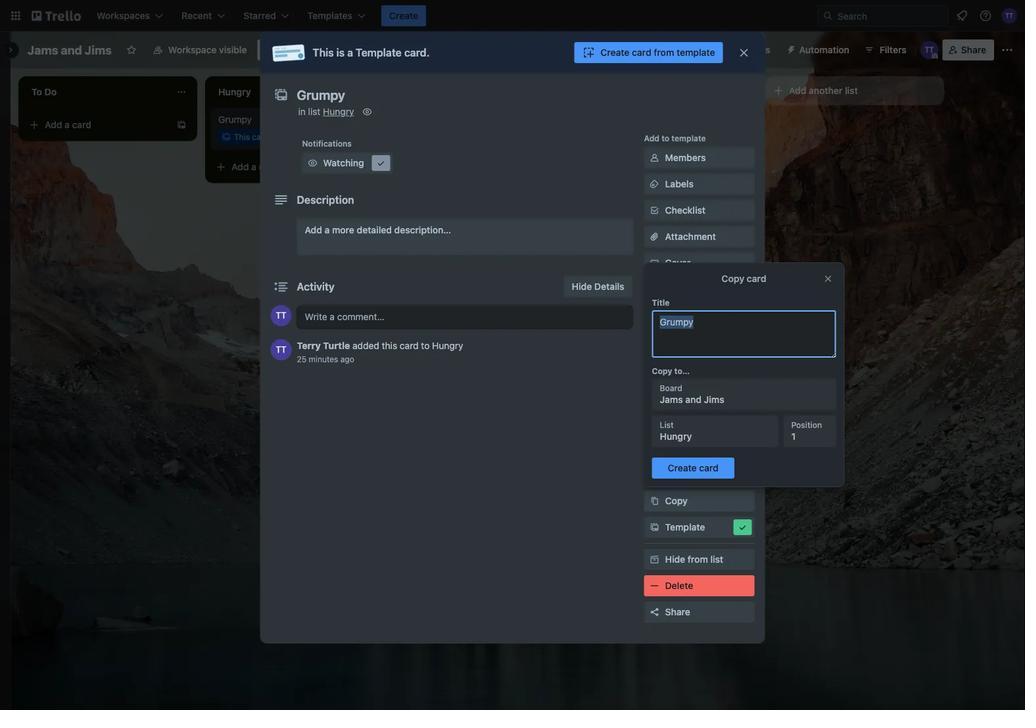 Task type: describe. For each thing, give the bounding box(es) containing it.
share for share "button" to the top
[[962, 44, 987, 55]]

sm image for copy
[[649, 495, 662, 508]]

primary element
[[0, 0, 1026, 32]]

create from template… image
[[176, 120, 187, 130]]

watching
[[323, 158, 364, 168]]

2 vertical spatial hungry
[[660, 431, 692, 442]]

hungry inside the terry turtle added this card to hungry 25 minutes ago
[[432, 341, 464, 351]]

members link
[[645, 147, 755, 168]]

0 horizontal spatial power-ups
[[645, 318, 687, 327]]

attachment button
[[645, 226, 755, 247]]

labels link
[[645, 174, 755, 195]]

move link
[[645, 465, 755, 486]]

terry turtle added this card to hungry 25 minutes ago
[[297, 341, 464, 364]]

power-ups button
[[696, 39, 779, 61]]

create button
[[382, 5, 427, 26]]

workspace
[[168, 44, 217, 55]]

power- inside button
[[723, 44, 754, 55]]

create card from template button
[[575, 42, 724, 63]]

jams inside board jams and jims
[[660, 395, 684, 405]]

visible
[[219, 44, 247, 55]]

hide for hide details
[[572, 281, 592, 292]]

and inside board jams and jims
[[686, 395, 702, 405]]

add button button
[[645, 412, 755, 433]]

this is a template card.
[[313, 46, 430, 59]]

description…
[[395, 225, 452, 236]]

customize views image
[[320, 43, 333, 57]]

card inside the terry turtle added this card to hungry 25 minutes ago
[[400, 341, 419, 351]]

filters button
[[861, 39, 911, 61]]

Write a comment text field
[[297, 305, 634, 329]]

jims inside board name text field
[[85, 43, 112, 57]]

hide details link
[[564, 276, 633, 297]]

automation inside button
[[800, 44, 850, 55]]

copy card
[[722, 273, 767, 284]]

watching button
[[302, 153, 393, 174]]

jams and jims
[[28, 43, 112, 57]]

star or unstar board image
[[126, 45, 137, 55]]

mark as good idea
[[666, 391, 747, 401]]

0 horizontal spatial list
[[308, 106, 321, 117]]

good
[[702, 391, 726, 401]]

hide details
[[572, 281, 625, 292]]

attachment
[[666, 231, 716, 242]]

notifications
[[302, 139, 352, 148]]

mark
[[666, 391, 687, 401]]

create card from template
[[601, 47, 716, 58]]

detailed
[[357, 225, 392, 236]]

open information menu image
[[980, 9, 993, 22]]

position 1
[[792, 420, 823, 442]]

25
[[297, 355, 307, 364]]

0 horizontal spatial template
[[356, 46, 402, 59]]

custom fields
[[666, 284, 728, 295]]

create for create card from template
[[601, 47, 630, 58]]

1 vertical spatial is
[[271, 132, 277, 141]]

ago
[[341, 355, 355, 364]]

checklist link
[[645, 200, 755, 221]]

add a card for add a card button corresponding to create from template… image
[[45, 119, 92, 130]]

sm image for checklist
[[649, 204, 662, 217]]

add button
[[666, 417, 714, 428]]

Board name text field
[[21, 39, 118, 61]]

sm image for labels
[[649, 178, 662, 191]]

idea
[[728, 391, 747, 401]]

sm image for watching
[[306, 157, 319, 170]]

add a more detailed description… link
[[297, 218, 634, 255]]

0 horizontal spatial terry turtle (terryturtle) image
[[271, 340, 292, 361]]

0 vertical spatial terry turtle (terryturtle) image
[[1002, 8, 1018, 24]]

minutes
[[309, 355, 338, 364]]

2 vertical spatial copy
[[666, 496, 688, 507]]

from inside hide from list link
[[688, 554, 709, 565]]

custom fields button
[[645, 283, 755, 296]]

this card is a template.
[[234, 132, 321, 141]]

1 vertical spatial template
[[672, 134, 707, 143]]

terry
[[297, 341, 321, 351]]

position
[[792, 420, 823, 430]]

card inside button
[[632, 47, 652, 58]]

list hungry
[[660, 420, 692, 442]]

workspace visible
[[168, 44, 247, 55]]

this for this is a template card.
[[313, 46, 334, 59]]

copy for copy to…
[[652, 367, 673, 376]]

sm image right create from template… icon
[[375, 157, 388, 170]]

move
[[666, 470, 689, 480]]

card.
[[405, 46, 430, 59]]

this
[[382, 341, 398, 351]]

board jams and jims
[[660, 384, 725, 405]]

title
[[652, 298, 670, 307]]

filters
[[880, 44, 907, 55]]

cover
[[666, 258, 691, 268]]

board link
[[258, 39, 314, 61]]

sm image for hide from list
[[649, 553, 662, 567]]

share for bottommost share "button"
[[666, 607, 691, 618]]

automation button
[[781, 39, 858, 61]]



Task type: vqa. For each thing, say whether or not it's contained in the screenshot.
Home Boards
no



Task type: locate. For each thing, give the bounding box(es) containing it.
1 horizontal spatial power-
[[685, 337, 716, 347]]

fields
[[702, 284, 728, 295]]

1 vertical spatial share button
[[645, 602, 755, 623]]

1 vertical spatial power-
[[645, 318, 672, 327]]

list right another
[[846, 85, 859, 96]]

turtle
[[323, 341, 350, 351]]

0 vertical spatial list
[[846, 85, 859, 96]]

add a card button for create from template… icon
[[211, 157, 358, 178]]

1 horizontal spatial automation
[[800, 44, 850, 55]]

activity
[[297, 281, 335, 293]]

1 horizontal spatial this
[[313, 46, 334, 59]]

button
[[685, 417, 714, 428]]

sm image inside hide from list link
[[649, 553, 662, 567]]

sm image for cover
[[649, 257, 662, 270]]

sm image inside labels link
[[649, 178, 662, 191]]

2 vertical spatial ups
[[716, 337, 734, 347]]

None text field
[[291, 83, 725, 107]]

add to template
[[645, 134, 707, 143]]

0 horizontal spatial terry turtle (terryturtle) image
[[271, 305, 292, 326]]

0 horizontal spatial to
[[421, 341, 430, 351]]

share button down 0 notifications image
[[943, 39, 995, 61]]

grumpy link
[[218, 113, 371, 126]]

to up members
[[662, 134, 670, 143]]

hide from list
[[666, 554, 724, 565]]

1 horizontal spatial terry turtle (terryturtle) image
[[1002, 8, 1018, 24]]

0 horizontal spatial ups
[[672, 318, 687, 327]]

and
[[61, 43, 82, 57], [686, 395, 702, 405]]

1 vertical spatial create
[[601, 47, 630, 58]]

add a card for add a card button corresponding to create from template… icon
[[232, 162, 278, 172]]

show menu image
[[1002, 43, 1015, 57]]

0 vertical spatial this
[[313, 46, 334, 59]]

2 horizontal spatial list
[[846, 85, 859, 96]]

template down copy link at the right bottom of the page
[[666, 522, 706, 533]]

delete link
[[645, 576, 755, 597]]

0 vertical spatial and
[[61, 43, 82, 57]]

0 notifications image
[[955, 8, 971, 24]]

0 vertical spatial hungry
[[323, 106, 354, 117]]

sm image inside move link
[[649, 469, 662, 482]]

power-
[[723, 44, 754, 55], [645, 318, 672, 327], [685, 337, 716, 347]]

sm image inside delete link
[[649, 580, 662, 593]]

ups down fields
[[716, 337, 734, 347]]

board down the copy to…
[[660, 384, 683, 393]]

more
[[332, 225, 355, 236]]

sm image for move
[[649, 469, 662, 482]]

sm image for delete
[[649, 580, 662, 593]]

sm image inside automation button
[[781, 39, 800, 58]]

1 vertical spatial board
[[660, 384, 683, 393]]

create for create
[[390, 10, 419, 21]]

0 horizontal spatial jims
[[85, 43, 112, 57]]

add another list button
[[766, 76, 945, 105]]

1 horizontal spatial from
[[688, 554, 709, 565]]

sm image inside cover link
[[649, 257, 662, 270]]

0 horizontal spatial share button
[[645, 602, 755, 623]]

add
[[790, 85, 807, 96], [45, 119, 62, 130], [645, 134, 660, 143], [232, 162, 249, 172], [305, 225, 322, 236], [666, 337, 683, 347], [666, 417, 683, 428]]

terry turtle (terryturtle) image
[[921, 41, 939, 59], [271, 340, 292, 361]]

terry turtle (terryturtle) image
[[1002, 8, 1018, 24], [271, 305, 292, 326]]

board
[[280, 44, 306, 55], [660, 384, 683, 393]]

jims right as
[[705, 395, 725, 405]]

1 horizontal spatial ups
[[716, 337, 734, 347]]

0 vertical spatial board
[[280, 44, 306, 55]]

1 horizontal spatial template
[[666, 522, 706, 533]]

board for board jams and jims
[[660, 384, 683, 393]]

board for board
[[280, 44, 306, 55]]

0 vertical spatial automation
[[800, 44, 850, 55]]

0 vertical spatial jams
[[28, 43, 58, 57]]

2 horizontal spatial ups
[[754, 44, 771, 55]]

jims left star or unstar board icon
[[85, 43, 112, 57]]

1 vertical spatial to
[[421, 341, 430, 351]]

0 horizontal spatial jams
[[28, 43, 58, 57]]

1 horizontal spatial share button
[[943, 39, 995, 61]]

added
[[353, 341, 380, 351]]

1 horizontal spatial power-ups
[[723, 44, 771, 55]]

0 horizontal spatial is
[[271, 132, 277, 141]]

to inside the terry turtle added this card to hungry 25 minutes ago
[[421, 341, 430, 351]]

0 vertical spatial to
[[662, 134, 670, 143]]

hide from list link
[[645, 549, 755, 571]]

sm image right hungry link
[[361, 105, 374, 118]]

ups inside power-ups button
[[754, 44, 771, 55]]

checklist
[[666, 205, 706, 216]]

2 horizontal spatial hungry
[[660, 431, 692, 442]]

0 horizontal spatial share
[[666, 607, 691, 618]]

template inside button
[[677, 47, 716, 58]]

1 vertical spatial list
[[308, 106, 321, 117]]

1 vertical spatial hide
[[666, 554, 686, 565]]

0 horizontal spatial create
[[390, 10, 419, 21]]

1 horizontal spatial board
[[660, 384, 683, 393]]

this for this card is a template.
[[234, 132, 250, 141]]

create
[[390, 10, 419, 21], [601, 47, 630, 58]]

add another list
[[790, 85, 859, 96]]

0 vertical spatial template
[[356, 46, 402, 59]]

to
[[662, 134, 670, 143], [421, 341, 430, 351]]

from
[[654, 47, 675, 58], [688, 554, 709, 565]]

0 horizontal spatial hide
[[572, 281, 592, 292]]

hide
[[572, 281, 592, 292], [666, 554, 686, 565]]

1 vertical spatial terry turtle (terryturtle) image
[[271, 340, 292, 361]]

is right customize views image
[[337, 46, 345, 59]]

sm image left "labels" on the right top of page
[[649, 178, 662, 191]]

share
[[962, 44, 987, 55], [666, 607, 691, 618]]

to…
[[675, 367, 690, 376]]

0 vertical spatial power-
[[723, 44, 754, 55]]

1 horizontal spatial add a card
[[232, 162, 278, 172]]

search image
[[823, 11, 834, 21]]

sm image down 'notifications'
[[306, 157, 319, 170]]

sm image for automation
[[781, 39, 800, 58]]

labels
[[666, 179, 694, 190]]

copy link
[[645, 491, 755, 512]]

1 vertical spatial copy
[[652, 367, 673, 376]]

switch to… image
[[9, 9, 22, 22]]

share button
[[943, 39, 995, 61], [645, 602, 755, 623]]

add power-ups link
[[645, 332, 755, 353]]

1 horizontal spatial is
[[337, 46, 345, 59]]

0 vertical spatial jims
[[85, 43, 112, 57]]

members
[[666, 152, 706, 163]]

hungry down list
[[660, 431, 692, 442]]

1 vertical spatial jams
[[660, 395, 684, 405]]

sm image
[[361, 105, 374, 118], [649, 151, 662, 165], [306, 157, 319, 170], [375, 157, 388, 170], [649, 178, 662, 191], [649, 204, 662, 217], [649, 495, 662, 508], [649, 580, 662, 593]]

1 vertical spatial this
[[234, 132, 250, 141]]

add a card
[[45, 119, 92, 130], [232, 162, 278, 172]]

create inside 'button'
[[390, 10, 419, 21]]

1 vertical spatial terry turtle (terryturtle) image
[[271, 305, 292, 326]]

template button
[[645, 517, 755, 538]]

0 horizontal spatial add a card
[[45, 119, 92, 130]]

hide left details
[[572, 281, 592, 292]]

list
[[846, 85, 859, 96], [308, 106, 321, 117], [711, 554, 724, 565]]

actions
[[645, 451, 674, 460]]

1 horizontal spatial hungry
[[432, 341, 464, 351]]

0 horizontal spatial from
[[654, 47, 675, 58]]

mark as good idea button
[[645, 386, 755, 407]]

list right in
[[308, 106, 321, 117]]

in list hungry
[[298, 106, 354, 117]]

0 vertical spatial ups
[[754, 44, 771, 55]]

board inside board jams and jims
[[660, 384, 683, 393]]

1 vertical spatial add a card
[[232, 162, 278, 172]]

0 horizontal spatial automation
[[645, 370, 689, 380]]

sm image down actions on the bottom right of page
[[649, 495, 662, 508]]

create from template… image
[[363, 162, 374, 172]]

hungry up 'notifications'
[[323, 106, 354, 117]]

another
[[809, 85, 843, 96]]

add a card button
[[24, 115, 171, 136], [211, 157, 358, 178]]

25 minutes ago link
[[297, 355, 355, 364]]

list for hide from list
[[711, 554, 724, 565]]

0 vertical spatial from
[[654, 47, 675, 58]]

in
[[298, 106, 306, 117]]

template inside template button
[[666, 522, 706, 533]]

0 horizontal spatial this
[[234, 132, 250, 141]]

0 vertical spatial copy
[[722, 273, 745, 284]]

sm image down add to template at right
[[649, 151, 662, 165]]

0 vertical spatial share button
[[943, 39, 995, 61]]

hide for hide from list
[[666, 554, 686, 565]]

template left card.
[[356, 46, 402, 59]]

sm image left delete
[[649, 580, 662, 593]]

0 horizontal spatial power-
[[645, 318, 672, 327]]

ups up add power-ups
[[672, 318, 687, 327]]

sm image inside the members link
[[649, 151, 662, 165]]

Grumpy text field
[[652, 311, 837, 358]]

create inside button
[[601, 47, 630, 58]]

board left customize views image
[[280, 44, 306, 55]]

custom
[[666, 284, 699, 295]]

template
[[677, 47, 716, 58], [672, 134, 707, 143]]

copy to…
[[652, 367, 690, 376]]

1 horizontal spatial to
[[662, 134, 670, 143]]

details
[[595, 281, 625, 292]]

1 horizontal spatial hide
[[666, 554, 686, 565]]

0 vertical spatial add a card
[[45, 119, 92, 130]]

list for add another list
[[846, 85, 859, 96]]

cover link
[[645, 253, 755, 274]]

1 vertical spatial from
[[688, 554, 709, 565]]

1 vertical spatial power-ups
[[645, 318, 687, 327]]

0 vertical spatial hide
[[572, 281, 592, 292]]

grumpy
[[218, 114, 252, 125]]

this
[[313, 46, 334, 59], [234, 132, 250, 141]]

is down grumpy link
[[271, 132, 277, 141]]

card
[[632, 47, 652, 58], [72, 119, 92, 130], [252, 132, 269, 141], [259, 162, 278, 172], [747, 273, 767, 284], [400, 341, 419, 351]]

1 vertical spatial add a card button
[[211, 157, 358, 178]]

0 vertical spatial power-ups
[[723, 44, 771, 55]]

terry turtle (terryturtle) image right filters
[[921, 41, 939, 59]]

list inside button
[[846, 85, 859, 96]]

from inside create card from template button
[[654, 47, 675, 58]]

this up in list hungry
[[313, 46, 334, 59]]

0 vertical spatial terry turtle (terryturtle) image
[[921, 41, 939, 59]]

automation up mark
[[645, 370, 689, 380]]

1 vertical spatial and
[[686, 395, 702, 405]]

list
[[660, 420, 674, 430]]

sm image
[[781, 39, 800, 58], [649, 257, 662, 270], [649, 469, 662, 482], [649, 521, 662, 534], [737, 521, 750, 534], [649, 553, 662, 567]]

1 vertical spatial share
[[666, 607, 691, 618]]

1 vertical spatial template
[[666, 522, 706, 533]]

add power-ups
[[666, 337, 734, 347]]

0 vertical spatial is
[[337, 46, 345, 59]]

1 horizontal spatial jams
[[660, 395, 684, 405]]

ups inside add power-ups link
[[716, 337, 734, 347]]

add a card button for create from template… image
[[24, 115, 171, 136]]

hide up delete
[[666, 554, 686, 565]]

1 horizontal spatial add a card button
[[211, 157, 358, 178]]

1
[[792, 431, 796, 442]]

sm image for members
[[649, 151, 662, 165]]

jams inside board name text field
[[28, 43, 58, 57]]

delete
[[666, 581, 694, 592]]

0 horizontal spatial and
[[61, 43, 82, 57]]

0 vertical spatial create
[[390, 10, 419, 21]]

is
[[337, 46, 345, 59], [271, 132, 277, 141]]

terry turtle (terryturtle) image left 25
[[271, 340, 292, 361]]

and inside board name text field
[[61, 43, 82, 57]]

share down delete
[[666, 607, 691, 618]]

1 horizontal spatial list
[[711, 554, 724, 565]]

copy for copy card
[[722, 273, 745, 284]]

this down grumpy at the top
[[234, 132, 250, 141]]

description
[[297, 194, 354, 206]]

to right this
[[421, 341, 430, 351]]

share button down delete link on the right of the page
[[645, 602, 755, 623]]

template
[[356, 46, 402, 59], [666, 522, 706, 533]]

sm image left checklist
[[649, 204, 662, 217]]

as
[[690, 391, 700, 401]]

automation down search image
[[800, 44, 850, 55]]

0 vertical spatial template
[[677, 47, 716, 58]]

1 vertical spatial ups
[[672, 318, 687, 327]]

1 horizontal spatial create
[[601, 47, 630, 58]]

hungry link
[[323, 106, 354, 117]]

0 vertical spatial share
[[962, 44, 987, 55]]

0 horizontal spatial add a card button
[[24, 115, 171, 136]]

2 vertical spatial list
[[711, 554, 724, 565]]

1 vertical spatial jims
[[705, 395, 725, 405]]

2 vertical spatial power-
[[685, 337, 716, 347]]

workspace visible button
[[145, 39, 255, 61]]

Search field
[[834, 6, 949, 26]]

1 horizontal spatial and
[[686, 395, 702, 405]]

power-ups inside button
[[723, 44, 771, 55]]

automation
[[800, 44, 850, 55], [645, 370, 689, 380]]

jims inside board jams and jims
[[705, 395, 725, 405]]

1 horizontal spatial jims
[[705, 395, 725, 405]]

ups left automation button
[[754, 44, 771, 55]]

list up delete link on the right of the page
[[711, 554, 724, 565]]

add a more detailed description…
[[305, 225, 452, 236]]

None submit
[[652, 458, 735, 479]]

0 vertical spatial add a card button
[[24, 115, 171, 136]]

hungry
[[323, 106, 354, 117], [432, 341, 464, 351], [660, 431, 692, 442]]

1 horizontal spatial share
[[962, 44, 987, 55]]

1 horizontal spatial terry turtle (terryturtle) image
[[921, 41, 939, 59]]

jims
[[85, 43, 112, 57], [705, 395, 725, 405]]

share left show menu icon
[[962, 44, 987, 55]]

sm image inside copy link
[[649, 495, 662, 508]]

2 horizontal spatial power-
[[723, 44, 754, 55]]

template.
[[286, 132, 321, 141]]

sm image for template
[[649, 521, 662, 534]]

hungry down write a comment "text field"
[[432, 341, 464, 351]]

sm image inside checklist 'link'
[[649, 204, 662, 217]]

copy
[[722, 273, 745, 284], [652, 367, 673, 376], [666, 496, 688, 507]]

0 horizontal spatial hungry
[[323, 106, 354, 117]]



